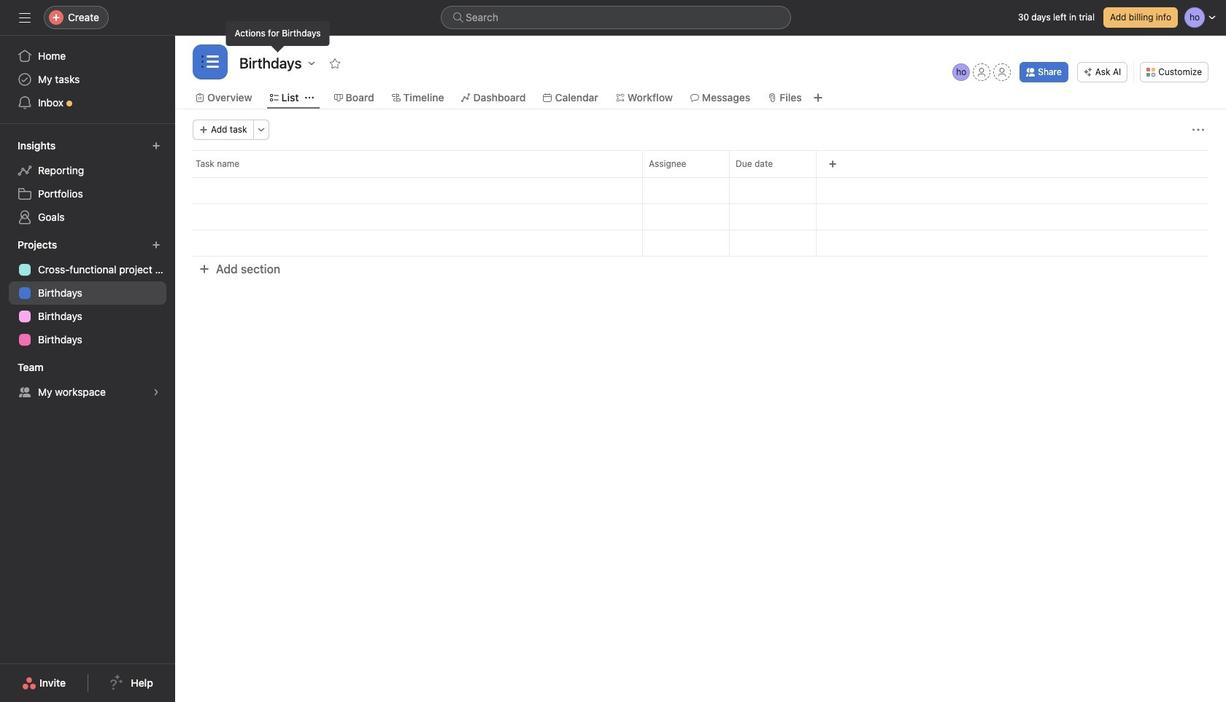 Task type: locate. For each thing, give the bounding box(es) containing it.
insights element
[[0, 133, 175, 232]]

0 horizontal spatial more actions image
[[257, 126, 265, 134]]

hide sidebar image
[[19, 12, 31, 23]]

list box
[[441, 6, 791, 29]]

new insights image
[[152, 142, 161, 150]]

tooltip
[[226, 21, 330, 50]]

global element
[[0, 36, 175, 123]]

add field image
[[828, 160, 837, 169]]

see details, my workspace image
[[152, 388, 161, 397]]

row
[[175, 150, 1226, 177], [193, 177, 1209, 178], [175, 177, 1226, 204], [175, 204, 1226, 231], [175, 230, 1226, 257]]

list image
[[201, 53, 219, 71]]

new project or portfolio image
[[152, 241, 161, 250]]

manage project members image
[[953, 63, 970, 81]]

more actions image
[[1193, 124, 1204, 136], [257, 126, 265, 134]]

projects element
[[0, 232, 175, 355]]



Task type: describe. For each thing, give the bounding box(es) containing it.
1 horizontal spatial more actions image
[[1193, 124, 1204, 136]]

teams element
[[0, 355, 175, 407]]

add to starred image
[[329, 58, 341, 69]]

add tab image
[[812, 92, 824, 104]]

tab actions image
[[305, 93, 314, 102]]



Task type: vqa. For each thing, say whether or not it's contained in the screenshot.
"tooltip"
yes



